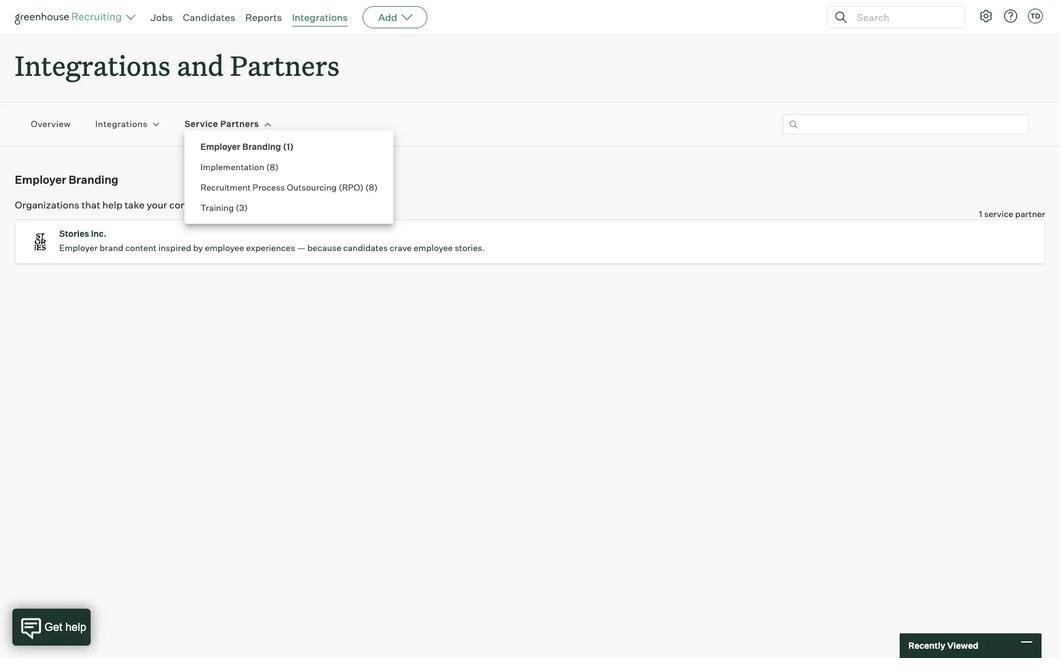 Task type: locate. For each thing, give the bounding box(es) containing it.
partners down reports
[[230, 47, 339, 83]]

1 vertical spatial partners
[[220, 119, 259, 129]]

td button
[[1026, 6, 1045, 26]]

overview
[[31, 119, 71, 129]]

partners
[[230, 47, 339, 83], [220, 119, 259, 129]]

1 employee from the left
[[205, 242, 244, 253]]

to
[[311, 199, 320, 211]]

( right "training"
[[236, 202, 239, 213]]

recruitment process outsourcing (rpo) ( 8 )
[[200, 182, 378, 192]]

)
[[290, 141, 294, 152], [275, 162, 279, 172], [374, 182, 378, 192], [244, 202, 248, 213]]

1 vertical spatial 1
[[979, 209, 982, 219]]

employer for employer branding ( 1 )
[[200, 141, 241, 152]]

) up recruitment process outsourcing (rpo) ( 8 )
[[290, 141, 294, 152]]

menu
[[184, 130, 394, 224]]

0 horizontal spatial 8
[[270, 162, 275, 172]]

branding inside menu
[[242, 141, 281, 152]]

configure image
[[979, 9, 994, 23]]

0 vertical spatial 1
[[287, 141, 290, 152]]

8 up level.
[[369, 182, 374, 192]]

1 horizontal spatial employee
[[414, 242, 453, 253]]

organizations
[[15, 199, 79, 211]]

td
[[1030, 12, 1040, 20]]

employer down service partners link
[[200, 141, 241, 152]]

the
[[323, 199, 338, 211]]

branding
[[242, 141, 281, 152], [69, 173, 118, 186]]

greenhouse recruiting image
[[15, 10, 126, 25]]

because
[[307, 242, 341, 253]]

crave
[[390, 242, 412, 253]]

branding for employer branding ( 1 )
[[242, 141, 281, 152]]

0 vertical spatial branding
[[242, 141, 281, 152]]

branding up implementation ( 8 ) on the top left of the page
[[242, 141, 281, 152]]

take
[[125, 199, 145, 211]]

candidates
[[343, 242, 388, 253]]

recently viewed
[[908, 640, 978, 651]]

1 vertical spatial integrations link
[[95, 118, 148, 130]]

help
[[102, 199, 122, 211]]

8 up process at top left
[[270, 162, 275, 172]]

1 up recruitment process outsourcing (rpo) ( 8 )
[[287, 141, 290, 152]]

1 vertical spatial integrations
[[15, 47, 170, 83]]

1 vertical spatial 8
[[369, 182, 374, 192]]

td button
[[1028, 9, 1043, 23]]

1 horizontal spatial integrations link
[[292, 11, 348, 23]]

stories
[[59, 228, 89, 239]]

employer branding ( 1 )
[[200, 141, 294, 152]]

2 vertical spatial integrations
[[95, 119, 148, 129]]

level.
[[362, 199, 386, 211]]

None text field
[[783, 114, 1029, 134]]

0 horizontal spatial branding
[[69, 173, 118, 186]]

employee right the by
[[205, 242, 244, 253]]

1 horizontal spatial 8
[[369, 182, 374, 192]]

training
[[200, 202, 234, 213]]

stories inc. employer brand content inspired by employee experiences — because candidates crave employee stories.
[[59, 228, 485, 253]]

implementation ( 8 )
[[200, 162, 279, 172]]

integrations
[[292, 11, 348, 23], [15, 47, 170, 83], [95, 119, 148, 129]]

2 employee from the left
[[414, 242, 453, 253]]

employer inside menu
[[200, 141, 241, 152]]

8
[[270, 162, 275, 172], [369, 182, 374, 192]]

0 horizontal spatial 1
[[287, 141, 290, 152]]

1 vertical spatial employer
[[15, 173, 66, 186]]

organizations that help take your company's employer branding to the next level.
[[15, 199, 386, 211]]

0 horizontal spatial employee
[[205, 242, 244, 253]]

0 vertical spatial employer
[[200, 141, 241, 152]]

service partners link
[[185, 118, 259, 130]]

employer for employer branding
[[15, 173, 66, 186]]

service partners
[[185, 119, 259, 129]]

0 vertical spatial integrations link
[[292, 11, 348, 23]]

employer up organizations
[[15, 173, 66, 186]]

add button
[[363, 6, 427, 28]]

recruitment
[[200, 182, 251, 192]]

0 vertical spatial integrations
[[292, 11, 348, 23]]

employer down stories
[[59, 242, 98, 253]]

partners up employer branding ( 1 )
[[220, 119, 259, 129]]

1 vertical spatial branding
[[69, 173, 118, 186]]

2 vertical spatial employer
[[59, 242, 98, 253]]

employee right the crave
[[414, 242, 453, 253]]

candidates
[[183, 11, 235, 23]]

integrations link
[[292, 11, 348, 23], [95, 118, 148, 130]]

) down recruitment
[[244, 202, 248, 213]]

1 left service
[[979, 209, 982, 219]]

employer
[[200, 141, 241, 152], [15, 173, 66, 186], [59, 242, 98, 253]]

that
[[82, 199, 100, 211]]

branding up 'that'
[[69, 173, 118, 186]]

) up level.
[[374, 182, 378, 192]]

) up process at top left
[[275, 162, 279, 172]]

1
[[287, 141, 290, 152], [979, 209, 982, 219]]

reports link
[[245, 11, 282, 23]]

(
[[283, 141, 287, 152], [266, 162, 270, 172], [365, 182, 369, 192], [236, 202, 239, 213]]

1 horizontal spatial branding
[[242, 141, 281, 152]]

1 service partner
[[979, 209, 1045, 219]]

employer branding
[[15, 173, 118, 186]]

( up recruitment process outsourcing (rpo) ( 8 )
[[283, 141, 287, 152]]

employee
[[205, 242, 244, 253], [414, 242, 453, 253]]



Task type: describe. For each thing, give the bounding box(es) containing it.
overview link
[[31, 118, 71, 130]]

next
[[340, 199, 360, 211]]

outsourcing
[[287, 182, 337, 192]]

candidates link
[[183, 11, 235, 23]]

service
[[185, 119, 218, 129]]

process
[[253, 182, 285, 192]]

reports
[[245, 11, 282, 23]]

1 horizontal spatial 1
[[979, 209, 982, 219]]

(rpo)
[[339, 182, 364, 192]]

branding for employer branding
[[69, 173, 118, 186]]

0 vertical spatial 8
[[270, 162, 275, 172]]

( right (rpo)
[[365, 182, 369, 192]]

integrations for integrations and partners
[[15, 47, 170, 83]]

viewed
[[947, 640, 978, 651]]

by
[[193, 242, 203, 253]]

implementation
[[200, 162, 264, 172]]

jobs
[[150, 11, 173, 23]]

integrations and partners
[[15, 47, 339, 83]]

and
[[177, 47, 224, 83]]

inspired
[[158, 242, 191, 253]]

stories.
[[455, 242, 485, 253]]

1 inside menu
[[287, 141, 290, 152]]

branding
[[267, 199, 309, 211]]

add
[[378, 11, 397, 23]]

content
[[125, 242, 156, 253]]

0 vertical spatial partners
[[230, 47, 339, 83]]

recently
[[908, 640, 945, 651]]

integrations for the left the integrations link
[[95, 119, 148, 129]]

company's
[[169, 199, 220, 211]]

0 horizontal spatial integrations link
[[95, 118, 148, 130]]

inc.
[[91, 228, 107, 239]]

experiences
[[246, 242, 295, 253]]

your
[[147, 199, 167, 211]]

service
[[984, 209, 1013, 219]]

Search text field
[[854, 8, 953, 26]]

—
[[297, 242, 306, 253]]

3
[[239, 202, 244, 213]]

partner
[[1015, 209, 1045, 219]]

jobs link
[[150, 11, 173, 23]]

( up process at top left
[[266, 162, 270, 172]]

menu containing employer branding
[[184, 130, 394, 224]]

training ( 3 )
[[200, 202, 248, 213]]

brand
[[100, 242, 123, 253]]

integrations for topmost the integrations link
[[292, 11, 348, 23]]

employer inside stories inc. employer brand content inspired by employee experiences — because candidates crave employee stories.
[[59, 242, 98, 253]]

employer
[[222, 199, 265, 211]]



Task type: vqa. For each thing, say whether or not it's contained in the screenshot.
have
no



